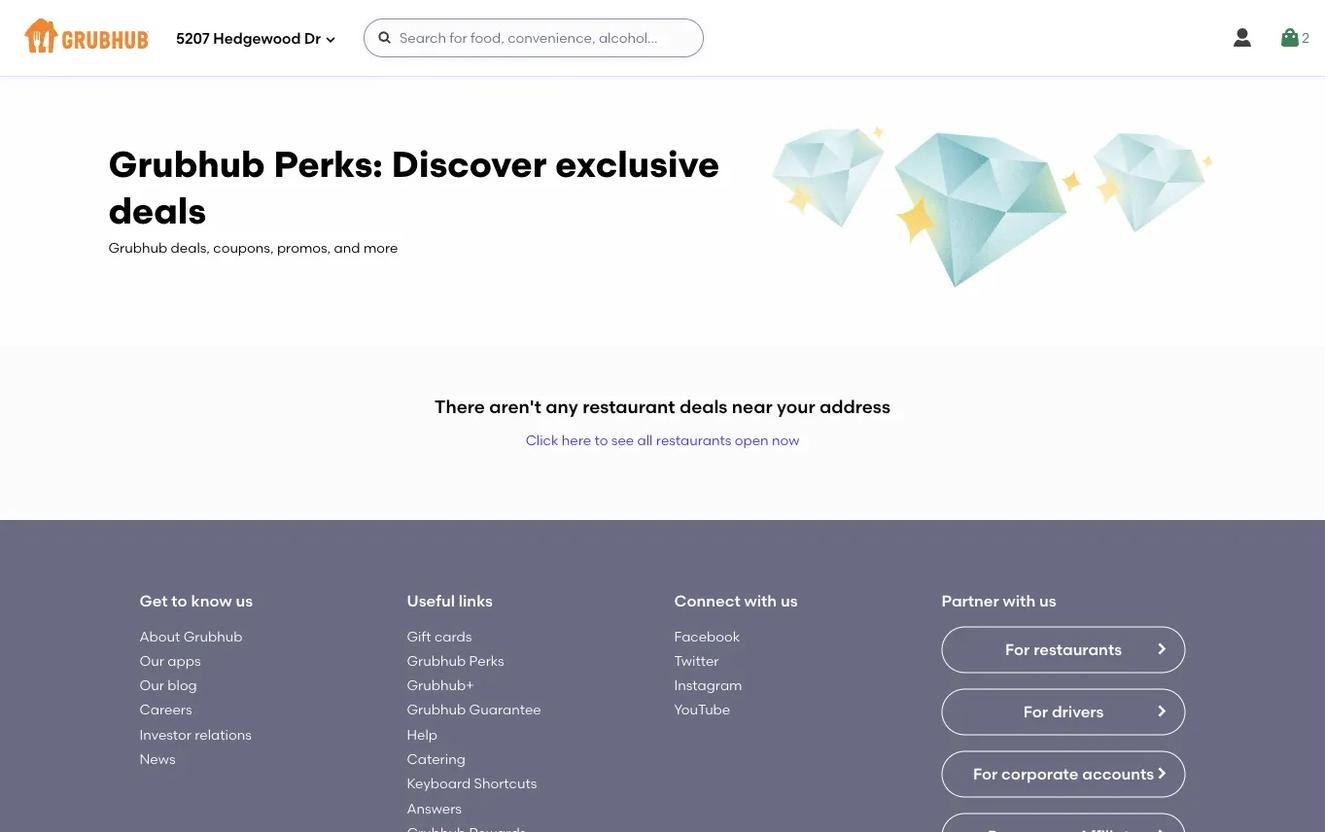 Task type: vqa. For each thing, say whether or not it's contained in the screenshot.
Folsom
no



Task type: describe. For each thing, give the bounding box(es) containing it.
2 our from the top
[[140, 677, 164, 694]]

twitter
[[674, 653, 719, 669]]

links
[[459, 592, 493, 610]]

for corporate accounts
[[973, 765, 1154, 783]]

catering
[[407, 751, 466, 768]]

cards
[[435, 628, 472, 645]]

corporate
[[1002, 765, 1079, 783]]

coupon deals image
[[769, 123, 1217, 296]]

restaurant
[[583, 396, 675, 417]]

news link
[[140, 751, 176, 768]]

us for connect with us
[[781, 592, 798, 610]]

for restaurants
[[1006, 640, 1122, 659]]

1 our from the top
[[140, 653, 164, 669]]

right image for for corporate accounts
[[1154, 766, 1169, 781]]

2 button
[[1279, 20, 1310, 55]]

grubhub down gift cards link
[[407, 653, 466, 669]]

get
[[140, 592, 168, 610]]

right image for for drivers
[[1154, 703, 1169, 719]]

perks
[[469, 653, 504, 669]]

1 horizontal spatial restaurants
[[1034, 640, 1122, 659]]

gift
[[407, 628, 431, 645]]

0 horizontal spatial svg image
[[377, 30, 393, 46]]

partner
[[942, 592, 999, 610]]

answers
[[407, 800, 462, 817]]

dr
[[304, 30, 321, 48]]

news
[[140, 751, 176, 768]]

exclusive
[[556, 143, 720, 186]]

careers
[[140, 702, 192, 718]]

grubhub perks: discover exclusive deals grubhub deals, coupons, promos, and more
[[108, 143, 720, 256]]

near
[[732, 396, 773, 417]]

all
[[638, 432, 653, 448]]

1 vertical spatial to
[[172, 592, 187, 610]]

deals for aren't
[[680, 396, 728, 417]]

facebook
[[674, 628, 740, 645]]

with for connect
[[744, 592, 777, 610]]

for for for drivers
[[1024, 702, 1048, 721]]

1 horizontal spatial svg image
[[1231, 26, 1255, 50]]

partner with us
[[942, 592, 1057, 610]]

useful
[[407, 592, 455, 610]]

instagram
[[674, 677, 743, 694]]

your
[[777, 396, 816, 417]]

for restaurants link
[[942, 627, 1186, 673]]

grubhub guarantee link
[[407, 702, 541, 718]]

for corporate accounts link
[[942, 751, 1186, 798]]

drivers
[[1052, 702, 1104, 721]]

deals for perks:
[[108, 189, 206, 232]]

coupons,
[[213, 240, 274, 256]]

for for for corporate accounts
[[973, 765, 998, 783]]

discover
[[392, 143, 547, 186]]

see
[[611, 432, 634, 448]]

with for partner
[[1003, 592, 1036, 610]]

hedgewood
[[213, 30, 301, 48]]

us for partner with us
[[1040, 592, 1057, 610]]

click
[[526, 432, 559, 448]]

instagram link
[[674, 677, 743, 694]]

keyboard shortcuts link
[[407, 776, 537, 792]]



Task type: locate. For each thing, give the bounding box(es) containing it.
restaurants up drivers
[[1034, 640, 1122, 659]]

svg image inside 2 button
[[1279, 26, 1302, 50]]

right image inside for drivers link
[[1154, 703, 1169, 719]]

0 vertical spatial for
[[1006, 640, 1030, 659]]

grubhub+
[[407, 677, 474, 694]]

us right know
[[236, 592, 253, 610]]

deals up deals,
[[108, 189, 206, 232]]

with right partner
[[1003, 592, 1036, 610]]

0 vertical spatial deals
[[108, 189, 206, 232]]

facebook link
[[674, 628, 740, 645]]

shortcuts
[[474, 776, 537, 792]]

2 right image from the top
[[1154, 766, 1169, 781]]

more
[[364, 240, 398, 256]]

1 vertical spatial restaurants
[[1034, 640, 1122, 659]]

for for for restaurants
[[1006, 640, 1030, 659]]

0 horizontal spatial deals
[[108, 189, 206, 232]]

0 horizontal spatial with
[[744, 592, 777, 610]]

1 horizontal spatial with
[[1003, 592, 1036, 610]]

keyboard
[[407, 776, 471, 792]]

deals
[[108, 189, 206, 232], [680, 396, 728, 417]]

our blog link
[[140, 677, 197, 694]]

grubhub up deals,
[[108, 143, 265, 186]]

to right get
[[172, 592, 187, 610]]

here
[[562, 432, 591, 448]]

1 vertical spatial our
[[140, 677, 164, 694]]

svg image
[[325, 34, 337, 45]]

with right connect
[[744, 592, 777, 610]]

investor relations link
[[140, 726, 252, 743]]

0 horizontal spatial to
[[172, 592, 187, 610]]

5207 hedgewood dr
[[176, 30, 321, 48]]

0 vertical spatial our
[[140, 653, 164, 669]]

1 with from the left
[[744, 592, 777, 610]]

0 vertical spatial right image
[[1154, 703, 1169, 719]]

aren't
[[489, 396, 542, 417]]

twitter link
[[674, 653, 719, 669]]

facebook twitter instagram youtube
[[674, 628, 743, 718]]

and
[[334, 240, 360, 256]]

1 horizontal spatial to
[[595, 432, 608, 448]]

with
[[744, 592, 777, 610], [1003, 592, 1036, 610]]

2 vertical spatial for
[[973, 765, 998, 783]]

now
[[772, 432, 800, 448]]

our
[[140, 653, 164, 669], [140, 677, 164, 694]]

catering link
[[407, 751, 466, 768]]

for left corporate
[[973, 765, 998, 783]]

1 us from the left
[[236, 592, 253, 610]]

blog
[[168, 677, 197, 694]]

1 horizontal spatial deals
[[680, 396, 728, 417]]

perks:
[[274, 143, 383, 186]]

grubhub
[[108, 143, 265, 186], [108, 240, 167, 256], [183, 628, 243, 645], [407, 653, 466, 669], [407, 702, 466, 718]]

us right connect
[[781, 592, 798, 610]]

restaurants inside button
[[656, 432, 732, 448]]

grubhub down know
[[183, 628, 243, 645]]

2 vertical spatial right image
[[1154, 828, 1169, 832]]

there
[[435, 396, 485, 417]]

help
[[407, 726, 438, 743]]

careers link
[[140, 702, 192, 718]]

promos,
[[277, 240, 331, 256]]

connect
[[674, 592, 741, 610]]

2 horizontal spatial svg image
[[1279, 26, 1302, 50]]

svg image
[[1231, 26, 1255, 50], [1279, 26, 1302, 50], [377, 30, 393, 46]]

2
[[1302, 30, 1310, 46]]

right image inside "for corporate accounts" link
[[1154, 766, 1169, 781]]

youtube
[[674, 702, 731, 718]]

to left see
[[595, 432, 608, 448]]

gift cards grubhub perks grubhub+ grubhub guarantee help catering keyboard shortcuts answers
[[407, 628, 541, 817]]

grubhub perks link
[[407, 653, 504, 669]]

2 horizontal spatial us
[[1040, 592, 1057, 610]]

any
[[546, 396, 578, 417]]

2 with from the left
[[1003, 592, 1036, 610]]

gift cards link
[[407, 628, 472, 645]]

1 horizontal spatial us
[[781, 592, 798, 610]]

us
[[236, 592, 253, 610], [781, 592, 798, 610], [1040, 592, 1057, 610]]

know
[[191, 592, 232, 610]]

deals inside grubhub perks: discover exclusive deals grubhub deals, coupons, promos, and more
[[108, 189, 206, 232]]

right image
[[1154, 703, 1169, 719], [1154, 766, 1169, 781], [1154, 828, 1169, 832]]

about
[[140, 628, 180, 645]]

about grubhub our apps our blog careers investor relations news
[[140, 628, 252, 768]]

get to know us
[[140, 592, 253, 610]]

youtube link
[[674, 702, 731, 718]]

guarantee
[[469, 702, 541, 718]]

right image
[[1154, 641, 1169, 657]]

useful links
[[407, 592, 493, 610]]

grubhub+ link
[[407, 677, 474, 694]]

1 vertical spatial right image
[[1154, 766, 1169, 781]]

there aren't any restaurant deals near your address
[[435, 396, 891, 417]]

grubhub down grubhub+ link
[[407, 702, 466, 718]]

5207
[[176, 30, 210, 48]]

us up for restaurants
[[1040, 592, 1057, 610]]

help link
[[407, 726, 438, 743]]

deals left near
[[680, 396, 728, 417]]

for left drivers
[[1024, 702, 1048, 721]]

0 horizontal spatial restaurants
[[656, 432, 732, 448]]

1 vertical spatial deals
[[680, 396, 728, 417]]

answers link
[[407, 800, 462, 817]]

apps
[[168, 653, 201, 669]]

Search for food, convenience, alcohol... search field
[[364, 18, 704, 57]]

0 horizontal spatial us
[[236, 592, 253, 610]]

restaurants down there aren't any restaurant deals near your address
[[656, 432, 732, 448]]

3 right image from the top
[[1154, 828, 1169, 832]]

our apps link
[[140, 653, 201, 669]]

grubhub inside the about grubhub our apps our blog careers investor relations news
[[183, 628, 243, 645]]

to
[[595, 432, 608, 448], [172, 592, 187, 610]]

our up careers on the left bottom of the page
[[140, 677, 164, 694]]

for drivers link
[[942, 689, 1186, 735]]

main navigation navigation
[[0, 0, 1325, 76]]

1 right image from the top
[[1154, 703, 1169, 719]]

grubhub left deals,
[[108, 240, 167, 256]]

for down the 'partner with us'
[[1006, 640, 1030, 659]]

for drivers
[[1024, 702, 1104, 721]]

deals,
[[171, 240, 210, 256]]

to inside click here to see all restaurants open now button
[[595, 432, 608, 448]]

accounts
[[1083, 765, 1154, 783]]

relations
[[195, 726, 252, 743]]

click here to see all restaurants open now
[[526, 432, 800, 448]]

open
[[735, 432, 769, 448]]

3 us from the left
[[1040, 592, 1057, 610]]

for
[[1006, 640, 1030, 659], [1024, 702, 1048, 721], [973, 765, 998, 783]]

our down about on the bottom left of page
[[140, 653, 164, 669]]

investor
[[140, 726, 191, 743]]

about grubhub link
[[140, 628, 243, 645]]

restaurants
[[656, 432, 732, 448], [1034, 640, 1122, 659]]

0 vertical spatial to
[[595, 432, 608, 448]]

2 us from the left
[[781, 592, 798, 610]]

connect with us
[[674, 592, 798, 610]]

address
[[820, 396, 891, 417]]

0 vertical spatial restaurants
[[656, 432, 732, 448]]

1 vertical spatial for
[[1024, 702, 1048, 721]]

click here to see all restaurants open now button
[[526, 430, 800, 473]]



